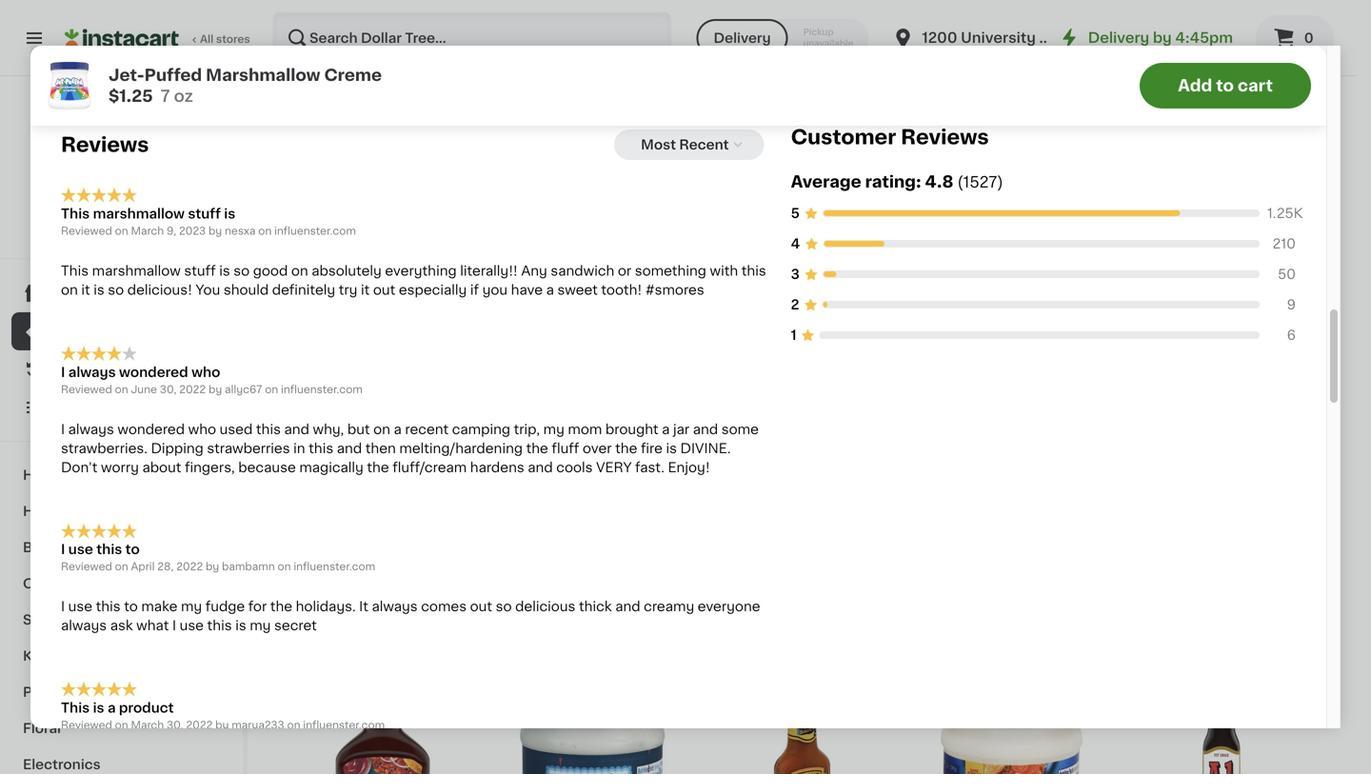 Task type: locate. For each thing, give the bounding box(es) containing it.
jar
[[673, 423, 690, 436]]

on down again
[[115, 384, 128, 395]]

1 vertical spatial out
[[470, 600, 492, 613]]

jet- down spend
[[286, 470, 313, 483]]

save
[[355, 453, 380, 463]]

0 vertical spatial stuff
[[188, 207, 221, 220]]

out inside i use this to make my fudge for the holidays. it always comes out so delicious thick and creamy everyone always ask what i use this is my secret
[[470, 600, 492, 613]]

30, right june
[[160, 384, 177, 395]]

jet-puffed marshmallow creme $1.25 7 oz
[[109, 67, 382, 104]]

and inside i use this to make my fudge for the holidays. it always comes out so delicious thick and creamy everyone always ask what i use this is my secret
[[615, 600, 641, 613]]

1 horizontal spatial for
[[1103, 48, 1118, 58]]

puffed for jet-puffed marshmallow creme
[[313, 470, 358, 483]]

is right fire
[[666, 442, 677, 455]]

0 vertical spatial march
[[131, 226, 164, 236]]

enjoy!
[[668, 461, 710, 474]]

fluff
[[552, 442, 579, 455]]

influenster.com inside i use this to reviewed on april 28, 2022 by bambamn on influenster.com
[[294, 562, 375, 572]]

puffed inside the jet-puffed marshmallow creme
[[313, 470, 358, 483]]

mom
[[568, 423, 602, 436]]

4 reviewed from the top
[[61, 720, 112, 731]]

2 vertical spatial this
[[61, 701, 90, 715]]

0 horizontal spatial jet-
[[109, 67, 144, 83]]

1 march from the top
[[131, 226, 164, 236]]

influenster.com up absolutely
[[274, 226, 356, 236]]

my right make
[[181, 600, 202, 613]]

1 vertical spatial 1
[[296, 425, 305, 445]]

& for party
[[63, 686, 74, 699]]

1 horizontal spatial out
[[470, 600, 492, 613]]

this inside this is a product reviewed on march 30, 2022 by marya233 on influenster.com
[[61, 701, 90, 715]]

because
[[238, 461, 296, 474]]

wondered inside i always wondered who used this and why, but on a recent camping trip, my mom brought a jar and some strawberries. dipping strawberries in this and then melting/hardening the fluff over the fire is divine. don't worry about fingers, because magically the fluff/cream hardens and cools very fast. enjoy!
[[117, 423, 185, 436]]

2 vertical spatial 2022
[[186, 720, 213, 731]]

i left again
[[61, 366, 65, 379]]

1 vertical spatial who
[[188, 423, 216, 436]]

the down the trip,
[[526, 442, 548, 455]]

definitely
[[272, 283, 335, 297]]

this inside this marshmallow stuff is so good on absolutely everything literally!! any sandwich or something with this on it is so delicious! you should definitely try it out especially if you have a sweet tooth!  #smores
[[61, 264, 89, 278]]

reviewed inside the i always wondered who reviewed on june 30, 2022 by allyc67 on influenster.com
[[61, 384, 112, 395]]

spend $32, save $5
[[291, 453, 396, 463]]

reviewed down everyday
[[61, 226, 112, 236]]

supplies up product
[[107, 686, 167, 699]]

6
[[1287, 329, 1296, 342]]

None search field
[[272, 11, 672, 65]]

0 horizontal spatial out
[[373, 283, 395, 297]]

this down 25
[[309, 442, 334, 455]]

1 down 2
[[791, 329, 797, 342]]

marshmallow down tree
[[93, 207, 185, 220]]

magically
[[299, 461, 364, 474]]

used inside i always wondered who used this and why, but on a recent camping trip, my mom brought a jar and some strawberries. dipping strawberries in this and then melting/hardening the fluff over the fire is divine. don't worry about fingers, because magically the fluff/cream hardens and cools very fast. enjoy!
[[220, 423, 253, 436]]

march down product
[[131, 720, 164, 731]]

0 vertical spatial use
[[68, 543, 93, 556]]

1 vertical spatial in
[[293, 442, 305, 455]]

1 vertical spatial stuff
[[184, 264, 216, 278]]

and
[[284, 423, 309, 436], [693, 423, 718, 436], [337, 442, 362, 455], [528, 461, 553, 474], [615, 600, 641, 613]]

0 vertical spatial 30,
[[160, 384, 177, 395]]

1 vertical spatial 30,
[[167, 720, 183, 731]]

out inside this marshmallow stuff is so good on absolutely everything literally!! any sandwich or something with this on it is so delicious! you should definitely try it out especially if you have a sweet tooth!  #smores
[[373, 283, 395, 297]]

stuff for good
[[184, 264, 216, 278]]

by inside 'this marshmallow stuff is reviewed on march 9, 2023 by nesxa on influenster.com'
[[209, 226, 222, 236]]

household
[[23, 505, 98, 518]]

is up you
[[219, 264, 230, 278]]

stuff inside 'this marshmallow stuff is reviewed on march 9, 2023 by nesxa on influenster.com'
[[188, 207, 221, 220]]

wondered inside the i always wondered who reviewed on june 30, 2022 by allyc67 on influenster.com
[[119, 366, 188, 379]]

reviewed inside this is a product reviewed on march 30, 2022 by marya233 on influenster.com
[[61, 720, 112, 731]]

jet- up the "$1.25"
[[109, 67, 144, 83]]

0 vertical spatial wondered
[[119, 366, 188, 379]]

on right nesxa
[[258, 226, 272, 236]]

0 vertical spatial out
[[373, 283, 395, 297]]

especially
[[399, 283, 467, 297]]

1 reviewed from the top
[[61, 226, 112, 236]]

always
[[68, 366, 116, 379], [68, 423, 114, 436], [372, 600, 418, 613], [61, 619, 107, 633]]

so left delicious!
[[108, 283, 124, 297]]

on right allyc67
[[265, 384, 278, 395]]

the up secret
[[270, 600, 292, 613]]

creme inside jet-puffed marshmallow creme $1.25 7 oz
[[324, 67, 382, 83]]

it right try
[[361, 283, 370, 297]]

creme down magically
[[286, 489, 331, 502]]

influenster.com up holidays.
[[294, 562, 375, 572]]

2 march from the top
[[131, 720, 164, 731]]

1 vertical spatial marshmallow
[[362, 470, 450, 483]]

delivery inside delivery by 4:45pm link
[[1088, 31, 1150, 45]]

1 vertical spatial so
[[108, 283, 124, 297]]

0 vertical spatial puffed
[[144, 67, 202, 83]]

30, inside the i always wondered who reviewed on june 30, 2022 by allyc67 on influenster.com
[[160, 384, 177, 395]]

1 vertical spatial my
[[181, 600, 202, 613]]

wondered up june
[[119, 366, 188, 379]]

1 horizontal spatial jet-
[[286, 470, 313, 483]]

use for i use this to reviewed on april 28, 2022 by bambamn on influenster.com
[[68, 543, 93, 556]]

1200
[[922, 31, 957, 45]]

used down 'contributes'
[[1074, 48, 1101, 58]]

if
[[470, 283, 479, 297]]

this inside 'this marshmallow stuff is reviewed on march 9, 2023 by nesxa on influenster.com'
[[61, 207, 90, 220]]

this left $
[[256, 423, 281, 436]]

marshmallow inside the jet-puffed marshmallow creme
[[362, 470, 450, 483]]

0 vertical spatial used
[[1074, 48, 1101, 58]]

marshmallow inside 'this marshmallow stuff is reviewed on march 9, 2023 by nesxa on influenster.com'
[[93, 207, 185, 220]]

gift
[[78, 686, 104, 699]]

& for office
[[70, 577, 81, 590]]

fire
[[641, 442, 663, 455]]

i inside i always wondered who used this and why, but on a recent camping trip, my mom brought a jar and some strawberries. dipping strawberries in this and then melting/hardening the fluff over the fire is divine. don't worry about fingers, because magically the fluff/cream hardens and cools very fast. enjoy!
[[61, 423, 65, 436]]

holiday essentials link
[[11, 457, 231, 493]]

april
[[131, 562, 155, 572]]

0 horizontal spatial so
[[108, 283, 124, 297]]

marshmallow up delicious!
[[92, 264, 181, 278]]

jet- inside jet-puffed marshmallow creme $1.25 7 oz
[[109, 67, 144, 83]]

creme
[[324, 67, 382, 83], [286, 489, 331, 502]]

1 vertical spatial used
[[220, 423, 253, 436]]

2 vertical spatial my
[[250, 619, 271, 633]]

marshmallow inside jet-puffed marshmallow creme $1.25 7 oz
[[206, 67, 320, 83]]

2 vertical spatial so
[[496, 600, 512, 613]]

the down brought
[[615, 442, 637, 455]]

reviewed inside 'this marshmallow stuff is reviewed on march 9, 2023 by nesxa on influenster.com'
[[61, 226, 112, 236]]

0 vertical spatial marshmallow
[[93, 207, 185, 220]]

and down fluff
[[528, 461, 553, 474]]

28,
[[157, 562, 174, 572]]

influenster.com inside 'this marshmallow stuff is reviewed on march 9, 2023 by nesxa on influenster.com'
[[274, 226, 356, 236]]

it down satisfaction
[[81, 283, 90, 297]]

puffed up 7
[[144, 67, 202, 83]]

oz
[[174, 88, 193, 104]]

0 vertical spatial who
[[191, 366, 220, 379]]

1 vertical spatial 2022
[[176, 562, 203, 572]]

by left marya233
[[215, 720, 229, 731]]

delivery for delivery by 4:45pm
[[1088, 31, 1150, 45]]

i inside i use this to reviewed on april 28, 2022 by bambamn on influenster.com
[[61, 543, 65, 556]]

see eligible items
[[322, 551, 444, 564]]

1 horizontal spatial used
[[1074, 48, 1101, 58]]

is down party & gift supplies
[[93, 701, 104, 715]]

2022 inside i use this to reviewed on april 28, 2022 by bambamn on influenster.com
[[176, 562, 203, 572]]

is up nesxa
[[224, 207, 235, 220]]

marshmallow inside this marshmallow stuff is so good on absolutely everything literally!! any sandwich or something with this on it is so delicious! you should definitely try it out especially if you have a sweet tooth!  #smores
[[92, 264, 181, 278]]

is right day
[[1063, 48, 1072, 58]]

this up 100%
[[61, 207, 90, 220]]

2022
[[179, 384, 206, 395], [176, 562, 203, 572], [186, 720, 213, 731]]

1 vertical spatial &
[[421, 617, 438, 637]]

don't
[[61, 461, 98, 474]]

by for i use this to make my fudge for the holidays. it always comes out so delicious thick and creamy everyone always ask what i use this is my secret
[[206, 562, 219, 572]]

0 horizontal spatial marshmallow
[[206, 67, 320, 83]]

wondered
[[119, 366, 188, 379], [117, 423, 185, 436]]

my up fluff
[[543, 423, 565, 436]]

my left secret
[[250, 619, 271, 633]]

puffed
[[144, 67, 202, 83], [313, 470, 358, 483]]

product group
[[286, 221, 480, 574]]

30, for who
[[160, 384, 177, 395]]

this for this marshmallow stuff is so good on absolutely everything literally!! any sandwich or something with this on it is so delicious! you should definitely try it out especially if you have a sweet tooth!  #smores
[[61, 264, 89, 278]]

it
[[359, 600, 368, 613]]

reviewed down buy it again
[[61, 384, 112, 395]]

0 vertical spatial 2022
[[179, 384, 206, 395]]

0 vertical spatial &
[[70, 577, 81, 590]]

sauces
[[442, 617, 520, 637]]

in
[[1269, 23, 1278, 33], [293, 442, 305, 455]]

0 horizontal spatial puffed
[[144, 67, 202, 83]]

supplies
[[79, 649, 139, 663], [107, 686, 167, 699]]

condiments
[[286, 617, 416, 637]]

use right the what
[[180, 619, 204, 633]]

reviews up 4.8
[[901, 127, 989, 147]]

party
[[23, 686, 60, 699]]

0 horizontal spatial used
[[220, 423, 253, 436]]

★★★★★
[[61, 188, 137, 203], [61, 188, 137, 203], [61, 346, 137, 361], [61, 346, 137, 361], [61, 524, 137, 539], [61, 524, 137, 539], [61, 682, 137, 697], [61, 682, 137, 697]]

this inside this marshmallow stuff is so good on absolutely everything literally!! any sandwich or something with this on it is so delicious! you should definitely try it out especially if you have a sweet tooth!  #smores
[[742, 264, 766, 278]]

stuff up you
[[184, 264, 216, 278]]

influenster.com inside the i always wondered who reviewed on june 30, 2022 by allyc67 on influenster.com
[[281, 384, 363, 395]]

*
[[978, 23, 983, 33]]

0 vertical spatial creme
[[324, 67, 382, 83]]

office & craft
[[23, 577, 119, 590]]

is down fudge
[[235, 619, 246, 633]]

stuff inside this marshmallow stuff is so good on absolutely everything literally!! any sandwich or something with this on it is so delicious! you should definitely try it out especially if you have a sweet tooth!  #smores
[[184, 264, 216, 278]]

0 vertical spatial for
[[1103, 48, 1118, 58]]

0 horizontal spatial for
[[248, 600, 267, 613]]

wondered for used
[[117, 423, 185, 436]]

buy it again link
[[11, 350, 231, 389]]

reviewed down gift
[[61, 720, 112, 731]]

2022 for used
[[179, 384, 206, 395]]

stuff up 2023
[[188, 207, 221, 220]]

2022 right june
[[179, 384, 206, 395]]

reviews up dollar
[[61, 135, 149, 155]]

all stores
[[200, 34, 250, 44]]

2
[[791, 298, 799, 311]]

creme up deals
[[324, 67, 382, 83]]

reviewed for always
[[61, 384, 112, 395]]

so up "sauces"
[[496, 600, 512, 613]]

1 vertical spatial jet-
[[286, 470, 313, 483]]

by up general
[[1153, 31, 1172, 45]]

jet-puffed marshmallow creme
[[286, 470, 450, 502]]

to up april
[[125, 543, 140, 556]]

melting/hardening
[[399, 442, 523, 455]]

by right 2023
[[209, 226, 222, 236]]

100% satisfaction guarantee
[[49, 231, 202, 241]]

so up should
[[234, 264, 250, 278]]

i down the office & craft
[[61, 600, 65, 613]]

0 vertical spatial this
[[61, 207, 90, 220]]

holidays.
[[296, 600, 356, 613]]

0 vertical spatial so
[[234, 264, 250, 278]]

something
[[635, 264, 707, 278]]

influenster.com for absolutely
[[274, 226, 356, 236]]

sporting goods link
[[11, 602, 231, 638]]

i for i use this to reviewed on april 28, 2022 by bambamn on influenster.com
[[61, 543, 65, 556]]

& left craft
[[70, 577, 81, 590]]

1 this from the top
[[61, 207, 90, 220]]

marshmallow down "stores"
[[206, 67, 320, 83]]

the
[[526, 442, 548, 455], [615, 442, 637, 455], [367, 461, 389, 474], [270, 600, 292, 613]]

have
[[511, 283, 543, 297]]

1 vertical spatial use
[[68, 600, 92, 613]]

out right try
[[373, 283, 395, 297]]

who inside i always wondered who used this and why, but on a recent camping trip, my mom brought a jar and some strawberries. dipping strawberries in this and then melting/hardening the fluff over the fire is divine. don't worry about fingers, because magically the fluff/cream hardens and cools very fast. enjoy!
[[188, 423, 216, 436]]

1 vertical spatial supplies
[[107, 686, 167, 699]]

reviewed inside i use this to reviewed on april 28, 2022 by bambamn on influenster.com
[[61, 562, 112, 572]]

0 horizontal spatial 1
[[296, 425, 305, 445]]

used
[[1074, 48, 1101, 58], [220, 423, 253, 436]]

i right baby
[[61, 543, 65, 556]]

literally!!
[[460, 264, 518, 278]]

allyc67
[[225, 384, 262, 395]]

on down everyday store prices link
[[115, 226, 128, 236]]

1 vertical spatial puffed
[[313, 470, 358, 483]]

wondered up dipping
[[117, 423, 185, 436]]

jet- inside the jet-puffed marshmallow creme
[[286, 470, 313, 483]]

to inside i use this to reviewed on april 28, 2022 by bambamn on influenster.com
[[125, 543, 140, 556]]

march inside 'this marshmallow stuff is reviewed on march 9, 2023 by nesxa on influenster.com'
[[131, 226, 164, 236]]

influenster.com inside this is a product reviewed on march 30, 2022 by marya233 on influenster.com
[[303, 720, 385, 731]]

a up general
[[1148, 35, 1154, 46]]

by for i always wondered who used this and why, but on a recent camping trip, my mom brought a jar and some strawberries. dipping strawberries in this and then melting/hardening the fluff over the fire is divine. don't worry about fingers, because magically the fluff/cream hardens and cools very fast. enjoy!
[[209, 384, 222, 395]]

3 reviewed from the top
[[61, 562, 112, 572]]

puffed for jet-puffed marshmallow creme $1.25 7 oz
[[144, 67, 202, 83]]

march inside this is a product reviewed on march 30, 2022 by marya233 on influenster.com
[[131, 720, 164, 731]]

reviewed for is
[[61, 720, 112, 731]]

who inside the i always wondered who reviewed on june 30, 2022 by allyc67 on influenster.com
[[191, 366, 220, 379]]

to up ask
[[124, 600, 138, 613]]

2 this from the top
[[61, 264, 89, 278]]

use up the office & craft
[[68, 543, 93, 556]]

0 horizontal spatial in
[[293, 442, 305, 455]]

out up "sauces"
[[470, 600, 492, 613]]

1 vertical spatial march
[[131, 720, 164, 731]]

this down gift
[[61, 701, 90, 715]]

i inside the i always wondered who reviewed on june 30, 2022 by allyc67 on influenster.com
[[61, 366, 65, 379]]

1 vertical spatial creme
[[286, 489, 331, 502]]

1 horizontal spatial puffed
[[313, 470, 358, 483]]

9
[[1287, 298, 1296, 311]]

march for a
[[131, 720, 164, 731]]

most recent button
[[614, 130, 764, 160]]

& down the comes
[[421, 617, 438, 637]]

0 vertical spatial 1
[[791, 329, 797, 342]]

2022 inside the i always wondered who reviewed on june 30, 2022 by allyc67 on influenster.com
[[179, 384, 206, 395]]

use inside i use this to reviewed on april 28, 2022 by bambamn on influenster.com
[[68, 543, 93, 556]]

cart
[[1238, 78, 1273, 94]]

is inside * the % daily value (dv) tells you how much a nutrient in a serving of food contributes to a daily diet. 2,000 calories a day is used for general nutrition advice.
[[1063, 48, 1072, 58]]

& left gift
[[63, 686, 74, 699]]

puffed down $32,
[[313, 470, 358, 483]]

0 vertical spatial supplies
[[79, 649, 139, 663]]

marshmallow for jet-puffed marshmallow creme $1.25 7 oz
[[206, 67, 320, 83]]

i for i always wondered who reviewed on june 30, 2022 by allyc67 on influenster.com
[[61, 366, 65, 379]]

0 horizontal spatial you
[[482, 283, 508, 297]]

1 horizontal spatial in
[[1269, 23, 1278, 33]]

supplies down ask
[[79, 649, 139, 663]]

nutrient
[[1224, 23, 1266, 33]]

thick
[[579, 600, 612, 613]]

1 inside product group
[[296, 425, 305, 445]]

1 vertical spatial marshmallow
[[92, 264, 181, 278]]

and right thick
[[615, 600, 641, 613]]

who for on
[[191, 366, 220, 379]]

is inside this is a product reviewed on march 30, 2022 by marya233 on influenster.com
[[93, 701, 104, 715]]

by left bambamn
[[206, 562, 219, 572]]

1 horizontal spatial so
[[234, 264, 250, 278]]

this up shop
[[61, 264, 89, 278]]

1 vertical spatial this
[[61, 264, 89, 278]]

0
[[1304, 31, 1314, 45]]

2 reviewed from the top
[[61, 384, 112, 395]]

2 horizontal spatial so
[[496, 600, 512, 613]]

by
[[1153, 31, 1172, 45], [209, 226, 222, 236], [209, 384, 222, 395], [206, 562, 219, 572], [215, 720, 229, 731]]

1 vertical spatial for
[[248, 600, 267, 613]]

influenster.com
[[274, 226, 356, 236], [281, 384, 363, 395], [294, 562, 375, 572], [303, 720, 385, 731]]

25
[[307, 426, 321, 437]]

0 horizontal spatial delivery
[[714, 31, 771, 45]]

by inside the i always wondered who reviewed on june 30, 2022 by allyc67 on influenster.com
[[209, 384, 222, 395]]

jet- for jet-puffed marshmallow creme
[[286, 470, 313, 483]]

1 left 25
[[296, 425, 305, 445]]

calories
[[987, 48, 1029, 58]]

1 horizontal spatial you
[[1135, 23, 1155, 33]]

1 vertical spatial you
[[482, 283, 508, 297]]

in down $
[[293, 442, 305, 455]]

guarantee
[[147, 231, 202, 241]]

reviewed up craft
[[61, 562, 112, 572]]

all
[[200, 34, 214, 44]]

shop
[[53, 287, 89, 300]]

should
[[224, 283, 269, 297]]

you down "literally!!"
[[482, 283, 508, 297]]

a right "have"
[[546, 283, 554, 297]]

this inside i use this to reviewed on april 28, 2022 by bambamn on influenster.com
[[96, 543, 122, 556]]

a inside this is a product reviewed on march 30, 2022 by marya233 on influenster.com
[[108, 701, 116, 715]]

eligible
[[352, 551, 402, 564]]

this up craft
[[96, 543, 122, 556]]

is
[[1063, 48, 1072, 58], [224, 207, 235, 220], [219, 264, 230, 278], [94, 283, 105, 297], [666, 442, 677, 455], [235, 619, 246, 633], [93, 701, 104, 715]]

1 vertical spatial wondered
[[117, 423, 185, 436]]

marshmallow down $5
[[362, 470, 450, 483]]

reviewed for use
[[61, 562, 112, 572]]

0 vertical spatial marshmallow
[[206, 67, 320, 83]]

i use this to make my fudge for the holidays. it always comes out so delicious thick and creamy everyone always ask what i use this is my secret
[[61, 600, 760, 633]]

shop link
[[11, 274, 231, 312]]

strawberries.
[[61, 442, 148, 455]]

$
[[289, 426, 296, 437]]

by inside i use this to reviewed on april 28, 2022 by bambamn on influenster.com
[[206, 562, 219, 572]]

wondered for reviewed
[[119, 366, 188, 379]]

comes
[[421, 600, 467, 613]]

i for i use this to make my fudge for the holidays. it always comes out so delicious thick and creamy everyone always ask what i use this is my secret
[[61, 600, 65, 613]]

add to cart button
[[1140, 63, 1311, 109]]

1 horizontal spatial delivery
[[1088, 31, 1150, 45]]

influenster.com up the why,
[[281, 384, 363, 395]]

this right with
[[742, 264, 766, 278]]

2022 for make
[[176, 562, 203, 572]]

who for this
[[188, 423, 216, 436]]

0 horizontal spatial reviews
[[61, 135, 149, 155]]

on right marya233
[[287, 720, 300, 731]]

0 vertical spatial you
[[1135, 23, 1155, 33]]

creme for jet-puffed marshmallow creme $1.25 7 oz
[[324, 67, 382, 83]]

30, inside this is a product reviewed on march 30, 2022 by marya233 on influenster.com
[[167, 720, 183, 731]]

puffed inside jet-puffed marshmallow creme $1.25 7 oz
[[144, 67, 202, 83]]

for right fudge
[[248, 600, 267, 613]]

delivery inside delivery 'button'
[[714, 31, 771, 45]]

1
[[791, 329, 797, 342], [296, 425, 305, 445]]

2022 right 28,
[[176, 562, 203, 572]]

0 vertical spatial my
[[543, 423, 565, 436]]

2 horizontal spatial my
[[543, 423, 565, 436]]

by inside this is a product reviewed on march 30, 2022 by marya233 on influenster.com
[[215, 720, 229, 731]]

i
[[61, 366, 65, 379], [61, 423, 65, 436], [61, 543, 65, 556], [61, 600, 65, 613], [172, 619, 176, 633]]

1 horizontal spatial marshmallow
[[362, 470, 450, 483]]

on left april
[[115, 562, 128, 572]]

use for i use this to make my fudge for the holidays. it always comes out so delicious thick and creamy everyone always ask what i use this is my secret
[[68, 600, 92, 613]]

general
[[1121, 48, 1161, 58]]

2023
[[179, 226, 206, 236]]

4:45pm
[[1175, 31, 1233, 45]]

0 vertical spatial in
[[1269, 23, 1278, 33]]

to up general
[[1134, 35, 1145, 46]]

30, down product
[[167, 720, 183, 731]]

2 vertical spatial &
[[63, 686, 74, 699]]

instacart logo image
[[65, 27, 179, 50]]

3 this from the top
[[61, 701, 90, 715]]

0 vertical spatial jet-
[[109, 67, 144, 83]]

by left allyc67
[[209, 384, 222, 395]]

the inside i use this to make my fudge for the holidays. it always comes out so delicious thick and creamy everyone always ask what i use this is my secret
[[270, 600, 292, 613]]

creme inside the jet-puffed marshmallow creme
[[286, 489, 331, 502]]



Task type: vqa. For each thing, say whether or not it's contained in the screenshot.
the bottommost you
yes



Task type: describe. For each thing, give the bounding box(es) containing it.
fingers,
[[185, 461, 235, 474]]

1 horizontal spatial my
[[250, 619, 271, 633]]

for inside i use this to make my fudge for the holidays. it always comes out so delicious thick and creamy everyone always ask what i use this is my secret
[[248, 600, 267, 613]]

4
[[791, 237, 800, 250]]

my inside i always wondered who used this and why, but on a recent camping trip, my mom brought a jar and some strawberries. dipping strawberries in this and then melting/hardening the fluff over the fire is divine. don't worry about fingers, because magically the fluff/cream hardens and cools very fast. enjoy!
[[543, 423, 565, 436]]

prices
[[141, 212, 175, 222]]

ave
[[1039, 31, 1067, 45]]

& for condiments
[[421, 617, 438, 637]]

a inside this marshmallow stuff is so good on absolutely everything literally!! any sandwich or something with this on it is so delicious! you should definitely try it out especially if you have a sweet tooth!  #smores
[[546, 283, 554, 297]]

most recent
[[641, 138, 729, 151]]

7
[[161, 88, 170, 104]]

but
[[347, 423, 370, 436]]

worry
[[101, 461, 139, 474]]

advice.
[[1211, 48, 1249, 58]]

you inside this marshmallow stuff is so good on absolutely everything literally!! any sandwich or something with this on it is so delicious! you should definitely try it out especially if you have a sweet tooth!  #smores
[[482, 283, 508, 297]]

in inside * the % daily value (dv) tells you how much a nutrient in a serving of food contributes to a daily diet. 2,000 calories a day is used for general nutrition advice.
[[1269, 23, 1278, 33]]

influenster.com for for
[[294, 562, 375, 572]]

divine.
[[680, 442, 731, 455]]

to inside * the % daily value (dv) tells you how much a nutrient in a serving of food contributes to a daily diet. 2,000 calories a day is used for general nutrition advice.
[[1134, 35, 1145, 46]]

is inside 'this marshmallow stuff is reviewed on march 9, 2023 by nesxa on influenster.com'
[[224, 207, 235, 220]]

dipping
[[151, 442, 204, 455]]

$ 1 25
[[289, 425, 321, 445]]

(dv)
[[1083, 23, 1107, 33]]

value
[[1051, 23, 1080, 33]]

recent
[[405, 423, 449, 436]]

much
[[1182, 23, 1213, 33]]

nesxa
[[225, 226, 256, 236]]

add
[[1178, 78, 1213, 94]]

see eligible items button
[[286, 542, 480, 574]]

delicious!
[[127, 283, 192, 297]]

add to cart
[[1178, 78, 1273, 94]]

1.25k
[[1267, 207, 1303, 220]]

sandwich
[[551, 264, 615, 278]]

average
[[791, 174, 861, 190]]

on right bambamn
[[278, 562, 291, 572]]

this marshmallow stuff is reviewed on march 9, 2023 by nesxa on influenster.com
[[61, 207, 356, 236]]

a up the 2,000
[[1215, 23, 1221, 33]]

or
[[618, 264, 632, 278]]

delivery button
[[697, 19, 788, 57]]

recent
[[679, 138, 729, 151]]

you inside * the % daily value (dv) tells you how much a nutrient in a serving of food contributes to a daily diet. 2,000 calories a day is used for general nutrition advice.
[[1135, 23, 1155, 33]]

marshmallow for jet-puffed marshmallow creme
[[362, 470, 450, 483]]

kitchen supplies
[[23, 649, 139, 663]]

a down the of
[[1031, 48, 1038, 58]]

essentials
[[79, 469, 149, 482]]

a left 0
[[1281, 23, 1287, 33]]

influenster.com for why,
[[281, 384, 363, 395]]

stores
[[216, 34, 250, 44]]

items
[[405, 551, 444, 564]]

on inside i always wondered who used this and why, but on a recent camping trip, my mom brought a jar and some strawberries. dipping strawberries in this and then melting/hardening the fluff over the fire is divine. don't worry about fingers, because magically the fluff/cream hardens and cools very fast. enjoy!
[[373, 423, 390, 436]]

$5
[[383, 453, 396, 463]]

it right buy
[[84, 363, 93, 376]]

fudge
[[205, 600, 245, 613]]

stuff for on
[[188, 207, 221, 220]]

30, for product
[[167, 720, 183, 731]]

on down product
[[115, 720, 128, 731]]

food
[[1042, 35, 1067, 46]]

customer reviews
[[791, 127, 989, 147]]

ask
[[110, 619, 133, 633]]

of
[[1029, 35, 1040, 46]]

i for i always wondered who used this and why, but on a recent camping trip, my mom brought a jar and some strawberries. dipping strawberries in this and then melting/hardening the fluff over the fire is divine. don't worry about fingers, because magically the fluff/cream hardens and cools very fast. enjoy!
[[61, 423, 65, 436]]

holiday essentials
[[23, 469, 149, 482]]

is right shop
[[94, 283, 105, 297]]

daily
[[1157, 35, 1182, 46]]

sporting goods
[[23, 613, 132, 627]]

daily
[[1021, 23, 1049, 33]]

delivery for delivery
[[714, 31, 771, 45]]

office
[[23, 577, 66, 590]]

reviewed for marshmallow
[[61, 226, 112, 236]]

floral link
[[11, 710, 231, 747]]

camping
[[452, 423, 510, 436]]

1 horizontal spatial 1
[[791, 329, 797, 342]]

the down then
[[367, 461, 389, 474]]

some
[[722, 423, 759, 436]]

and down but
[[337, 442, 362, 455]]

2 vertical spatial use
[[180, 619, 204, 633]]

this for this is a product reviewed on march 30, 2022 by marya233 on influenster.com
[[61, 701, 90, 715]]

100% satisfaction guarantee button
[[30, 225, 213, 244]]

i right the what
[[172, 619, 176, 633]]

dollar tree logo image
[[80, 99, 163, 183]]

tooth!
[[601, 283, 642, 297]]

household link
[[11, 493, 231, 529]]

everything
[[385, 264, 457, 278]]

cools
[[556, 461, 593, 474]]

a up then
[[394, 423, 402, 436]]

is inside i use this to make my fudge for the holidays. it always comes out so delicious thick and creamy everyone always ask what i use this is my secret
[[235, 619, 246, 633]]

1200 university ave
[[922, 31, 1067, 45]]

product
[[119, 701, 174, 715]]

university
[[961, 31, 1036, 45]]

party & gift supplies link
[[11, 674, 231, 710]]

i always wondered who used this and why, but on a recent camping trip, my mom brought a jar and some strawberries. dipping strawberries in this and then melting/hardening the fluff over the fire is divine. don't worry about fingers, because magically the fluff/cream hardens and cools very fast. enjoy!
[[61, 423, 759, 474]]

dollar tree
[[84, 190, 159, 203]]

in inside i always wondered who used this and why, but on a recent camping trip, my mom brought a jar and some strawberries. dipping strawberries in this and then melting/hardening the fluff over the fire is divine. don't worry about fingers, because magically the fluff/cream hardens and cools very fast. enjoy!
[[293, 442, 305, 455]]

this up ask
[[96, 600, 121, 613]]

electronics link
[[11, 747, 231, 774]]

always inside the i always wondered who reviewed on june 30, 2022 by allyc67 on influenster.com
[[68, 366, 116, 379]]

contributes
[[1070, 35, 1131, 46]]

to inside button
[[1216, 78, 1234, 94]]

so inside i use this to make my fudge for the holidays. it always comes out so delicious thick and creamy everyone always ask what i use this is my secret
[[496, 600, 512, 613]]

this down fudge
[[207, 619, 232, 633]]

craft
[[84, 577, 119, 590]]

very
[[596, 461, 632, 474]]

buy it again
[[53, 363, 134, 376]]

service type group
[[697, 19, 869, 57]]

by for this marshmallow stuff is so good on absolutely everything literally!! any sandwich or something with this on it is so delicious! you should definitely try it out especially if you have a sweet tooth!  #smores
[[209, 226, 222, 236]]

creamy
[[644, 600, 694, 613]]

for inside * the % daily value (dv) tells you how much a nutrient in a serving of food contributes to a daily diet. 2,000 calories a day is used for general nutrition advice.
[[1103, 48, 1118, 58]]

store
[[110, 212, 138, 222]]

0 horizontal spatial my
[[181, 600, 202, 613]]

tells
[[1110, 23, 1132, 33]]

marshmallow for so
[[92, 264, 181, 278]]

4.8
[[925, 174, 954, 190]]

#smores
[[645, 283, 704, 297]]

jet- for jet-puffed marshmallow creme $1.25 7 oz
[[109, 67, 144, 83]]

hardens
[[470, 461, 524, 474]]

and up divine.
[[693, 423, 718, 436]]

1 horizontal spatial reviews
[[901, 127, 989, 147]]

about
[[142, 461, 181, 474]]

marshmallow for reviewed
[[93, 207, 185, 220]]

to inside i use this to make my fudge for the holidays. it always comes out so delicious thick and creamy everyone always ask what i use this is my secret
[[124, 600, 138, 613]]

this for this marshmallow stuff is reviewed on march 9, 2023 by nesxa on influenster.com
[[61, 207, 90, 220]]

rating:
[[865, 174, 921, 190]]

5
[[791, 207, 800, 220]]

on down 100%
[[61, 283, 78, 297]]

holiday
[[23, 469, 76, 482]]

is inside i always wondered who used this and why, but on a recent camping trip, my mom brought a jar and some strawberries. dipping strawberries in this and then melting/hardening the fluff over the fire is divine. don't worry about fingers, because magically the fluff/cream hardens and cools very fast. enjoy!
[[666, 442, 677, 455]]

sporting
[[23, 613, 83, 627]]

march for stuff
[[131, 226, 164, 236]]

2022 inside this is a product reviewed on march 30, 2022 by marya233 on influenster.com
[[186, 720, 213, 731]]

and up spend
[[284, 423, 309, 436]]

always inside i always wondered who used this and why, but on a recent camping trip, my mom brought a jar and some strawberries. dipping strawberries in this and then melting/hardening the fluff over the fire is divine. don't worry about fingers, because magically the fluff/cream hardens and cools very fast. enjoy!
[[68, 423, 114, 436]]

see
[[322, 551, 348, 564]]

a left jar
[[662, 423, 670, 436]]

* the % daily value (dv) tells you how much a nutrient in a serving of food contributes to a daily diet. 2,000 calories a day is used for general nutrition advice.
[[978, 23, 1287, 58]]

condiments & sauces
[[286, 617, 520, 637]]

on up the 'definitely'
[[291, 264, 308, 278]]

kitchen supplies link
[[11, 638, 231, 674]]

creme for jet-puffed marshmallow creme
[[286, 489, 331, 502]]

used inside * the % daily value (dv) tells you how much a nutrient in a serving of food contributes to a daily diet. 2,000 calories a day is used for general nutrition advice.
[[1074, 48, 1101, 58]]

office & craft link
[[11, 566, 231, 602]]



